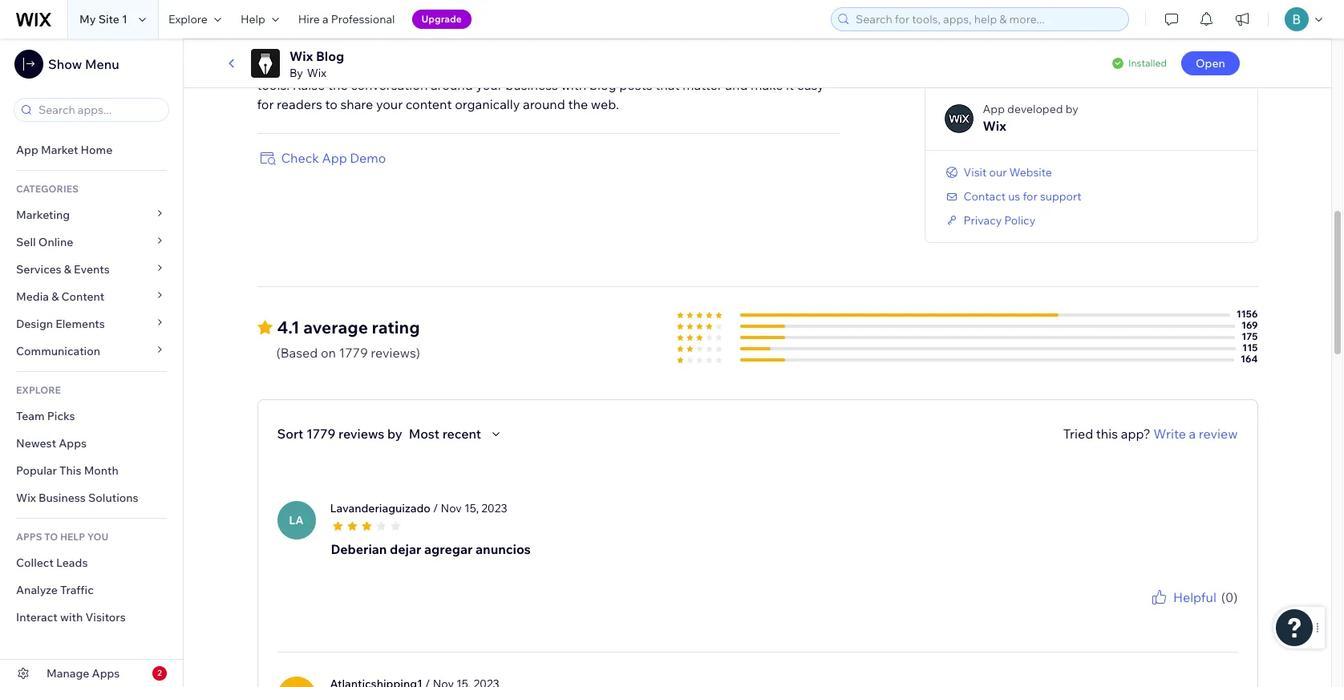 Task type: locate. For each thing, give the bounding box(es) containing it.
1 vertical spatial for
[[1159, 607, 1172, 619]]

communication link
[[0, 338, 183, 365]]

services & events
[[16, 262, 110, 277]]

apps right manage
[[92, 667, 120, 681]]

2 horizontal spatial app
[[983, 102, 1005, 116]]

services
[[16, 262, 61, 277]]

1779 right sort
[[306, 426, 336, 442]]

popular this month link
[[0, 457, 183, 484]]

0 horizontal spatial for
[[1023, 189, 1038, 203]]

app inside app developed by wix
[[983, 102, 1005, 116]]

developed
[[1007, 102, 1063, 116]]

0 horizontal spatial app
[[16, 143, 38, 157]]

manage
[[47, 667, 89, 681]]

0 horizontal spatial &
[[51, 290, 59, 304]]

demo
[[350, 150, 386, 166]]

1 horizontal spatial for
[[1159, 607, 1172, 619]]

for right "you"
[[1159, 607, 1172, 619]]

average
[[303, 317, 368, 337]]

analyze traffic
[[16, 583, 94, 598]]

market
[[41, 143, 78, 157]]

picks
[[47, 409, 75, 423]]

check app demo
[[281, 150, 386, 166]]

visit our website
[[964, 165, 1052, 179]]

2 vertical spatial apps
[[92, 667, 120, 681]]

anuncios
[[476, 541, 531, 557]]

1 horizontal spatial by
[[1066, 102, 1079, 116]]

by
[[1066, 102, 1079, 116], [387, 426, 402, 442]]

Search for tools, apps, help & more... field
[[851, 8, 1124, 30]]

& left events
[[64, 262, 71, 277]]

1 horizontal spatial 1779
[[339, 345, 368, 361]]

team picks link
[[0, 403, 183, 430]]

164
[[1241, 353, 1258, 365]]

online
[[38, 235, 73, 249]]

help
[[60, 531, 85, 543]]

0 vertical spatial apps
[[980, 30, 1007, 45]]

blog
[[316, 48, 344, 64]]

app inside check app demo link
[[322, 150, 347, 166]]

app left the market
[[16, 143, 38, 157]]

app?
[[1121, 426, 1151, 442]]

0 vertical spatial by
[[1066, 102, 1079, 116]]

4.1
[[277, 317, 300, 337]]

helpful
[[1173, 589, 1217, 605]]

wix right developed by wix icon
[[983, 118, 1006, 134]]

0 vertical spatial &
[[64, 262, 71, 277]]

apps inside free apps link
[[980, 30, 1007, 45]]

by inside app developed by wix
[[1066, 102, 1079, 116]]

app left demo
[[322, 150, 347, 166]]

hire a professional
[[298, 12, 395, 26]]

1 horizontal spatial apps
[[92, 667, 120, 681]]

apps to help you
[[16, 531, 108, 543]]

apps right free
[[980, 30, 1007, 45]]

& inside media & content link
[[51, 290, 59, 304]]

open
[[1196, 56, 1225, 71]]

0 vertical spatial for
[[1023, 189, 1038, 203]]

app right developed by wix icon
[[983, 102, 1005, 116]]

1 horizontal spatial app
[[322, 150, 347, 166]]

wix
[[290, 48, 313, 64], [307, 66, 326, 80], [983, 118, 1006, 134], [16, 491, 36, 505]]

wix blog logo image
[[251, 49, 280, 78]]

contact us for support link
[[944, 189, 1082, 203]]

check
[[281, 150, 319, 166]]

0 horizontal spatial by
[[387, 426, 402, 442]]

app for app developed by wix
[[983, 102, 1005, 116]]

popular
[[16, 464, 57, 478]]

apps inside newest apps link
[[59, 436, 87, 451]]

write a review button
[[1154, 424, 1238, 443]]

team
[[16, 409, 45, 423]]

wix down popular
[[16, 491, 36, 505]]

to
[[44, 531, 58, 543]]

contact
[[964, 189, 1006, 203]]

helpful button
[[1149, 588, 1217, 607]]

1 horizontal spatial a
[[1189, 426, 1196, 442]]

visit
[[964, 165, 987, 179]]

free apps link
[[944, 28, 1022, 47]]

1 horizontal spatial &
[[64, 262, 71, 277]]

tried this app? write a review
[[1063, 426, 1238, 442]]

by right the developed
[[1066, 102, 1079, 116]]

0 horizontal spatial apps
[[59, 436, 87, 451]]

apps up this
[[59, 436, 87, 451]]

collect
[[16, 556, 54, 570]]

media
[[16, 290, 49, 304]]

app developed by wix
[[983, 102, 1079, 134]]

your
[[1174, 607, 1194, 619]]

a right write
[[1189, 426, 1196, 442]]

1 vertical spatial a
[[1189, 426, 1196, 442]]

1 vertical spatial 1779
[[306, 426, 336, 442]]

1 vertical spatial &
[[51, 290, 59, 304]]

1 vertical spatial apps
[[59, 436, 87, 451]]

hire a professional link
[[289, 0, 405, 38]]

analyze traffic link
[[0, 577, 183, 604]]

& right media
[[51, 290, 59, 304]]

lavanderiaguizado / nov 15, 2023
[[330, 501, 507, 515]]

2
[[157, 668, 162, 679]]

4.1 average rating
[[277, 317, 420, 337]]

installed
[[1129, 57, 1167, 69]]

1779 right on
[[339, 345, 368, 361]]

0 horizontal spatial a
[[322, 12, 329, 26]]

apps
[[980, 30, 1007, 45], [59, 436, 87, 451], [92, 667, 120, 681]]

explore
[[16, 384, 61, 396]]

2 horizontal spatial apps
[[980, 30, 1007, 45]]

show menu button
[[14, 50, 119, 79]]

&
[[64, 262, 71, 277], [51, 290, 59, 304]]

for for support
[[1023, 189, 1038, 203]]

with
[[60, 610, 83, 625]]

explore
[[168, 12, 208, 26]]

wix blog by wix
[[290, 48, 344, 80]]

for
[[1023, 189, 1038, 203], [1159, 607, 1172, 619]]

by left most
[[387, 426, 402, 442]]

newest apps link
[[0, 430, 183, 457]]

you
[[87, 531, 108, 543]]

apps
[[16, 531, 42, 543]]

wix right 'by'
[[307, 66, 326, 80]]

write
[[1154, 426, 1186, 442]]

interact with visitors
[[16, 610, 126, 625]]

sell online link
[[0, 229, 183, 256]]

our
[[989, 165, 1007, 179]]

& inside services & events link
[[64, 262, 71, 277]]

reviews)
[[371, 345, 420, 361]]

most recent button
[[409, 424, 505, 443]]

you
[[1140, 607, 1157, 619]]

0 vertical spatial a
[[322, 12, 329, 26]]

policy
[[1004, 213, 1036, 227]]

a right hire
[[322, 12, 329, 26]]

website
[[1009, 165, 1052, 179]]

privacy
[[964, 213, 1002, 227]]

thank you for your feedback
[[1111, 607, 1238, 619]]

wix inside app developed by wix
[[983, 118, 1006, 134]]

app inside app market home link
[[16, 143, 38, 157]]

a
[[322, 12, 329, 26], [1189, 426, 1196, 442]]

la
[[289, 513, 304, 527]]

apps for free apps
[[980, 30, 1007, 45]]

media & content
[[16, 290, 105, 304]]

for right us
[[1023, 189, 1038, 203]]

0 horizontal spatial 1779
[[306, 426, 336, 442]]

privacy policy
[[964, 213, 1036, 227]]



Task type: describe. For each thing, give the bounding box(es) containing it.
show
[[48, 56, 82, 72]]

my site 1
[[79, 12, 127, 26]]

leads
[[56, 556, 88, 570]]

manage apps
[[47, 667, 120, 681]]

sell online
[[16, 235, 73, 249]]

wix inside wix business solutions link
[[16, 491, 36, 505]]

solutions
[[88, 491, 138, 505]]

most
[[409, 426, 440, 442]]

business
[[38, 491, 86, 505]]

/
[[433, 501, 438, 515]]

marketing link
[[0, 201, 183, 229]]

site
[[98, 12, 119, 26]]

0 vertical spatial 1779
[[339, 345, 368, 361]]

(based on 1779 reviews)
[[276, 345, 420, 361]]

contact us for support
[[964, 189, 1082, 203]]

& for content
[[51, 290, 59, 304]]

sort
[[277, 426, 303, 442]]

interact
[[16, 610, 58, 625]]

upgrade button
[[412, 10, 471, 29]]

1
[[122, 12, 127, 26]]

reviews
[[338, 426, 384, 442]]

1156
[[1237, 308, 1258, 320]]

tried
[[1063, 426, 1093, 442]]

lavanderiaguizado
[[330, 501, 431, 515]]

2023
[[481, 501, 507, 515]]

visitors
[[85, 610, 126, 625]]

media & content link
[[0, 283, 183, 310]]

deberian dejar agregar anuncios
[[331, 541, 531, 557]]

open button
[[1181, 51, 1240, 75]]

1 vertical spatial by
[[387, 426, 402, 442]]

recent
[[442, 426, 481, 442]]

app market home link
[[0, 136, 183, 164]]

events
[[74, 262, 110, 277]]

app market home
[[16, 143, 113, 157]]

support
[[1040, 189, 1082, 203]]

thank
[[1111, 607, 1138, 619]]

my
[[79, 12, 96, 26]]

check app demo link
[[257, 148, 386, 167]]

design
[[16, 317, 53, 331]]

app for app market home
[[16, 143, 38, 157]]

privacy policy link
[[944, 213, 1036, 227]]

(based
[[276, 345, 318, 361]]

design elements link
[[0, 310, 183, 338]]

services & events link
[[0, 256, 183, 283]]

& for events
[[64, 262, 71, 277]]

month
[[84, 464, 119, 478]]

Search apps... field
[[34, 99, 164, 121]]

upgrade
[[422, 13, 462, 25]]

professional
[[331, 12, 395, 26]]

15,
[[464, 501, 479, 515]]

interact with visitors link
[[0, 604, 183, 631]]

169
[[1241, 319, 1258, 331]]

sidebar element
[[0, 38, 184, 687]]

collect leads link
[[0, 549, 183, 577]]

sort 1779 reviews by
[[277, 426, 402, 442]]

newest
[[16, 436, 56, 451]]

wix business solutions
[[16, 491, 138, 505]]

wix up 'by'
[[290, 48, 313, 64]]

help button
[[231, 0, 289, 38]]

agregar
[[424, 541, 473, 557]]

most recent
[[409, 426, 481, 442]]

apps for manage apps
[[92, 667, 120, 681]]

on
[[321, 345, 336, 361]]

115
[[1242, 341, 1258, 353]]

collect leads
[[16, 556, 88, 570]]

feedback
[[1196, 607, 1238, 619]]

apps for newest apps
[[59, 436, 87, 451]]

help
[[241, 12, 265, 26]]

developed by wix image
[[944, 104, 973, 133]]

free
[[954, 30, 977, 45]]

(0)
[[1221, 589, 1238, 605]]

this
[[1096, 426, 1118, 442]]

sell
[[16, 235, 36, 249]]

for for your
[[1159, 607, 1172, 619]]

175
[[1242, 330, 1258, 342]]

hire
[[298, 12, 320, 26]]



